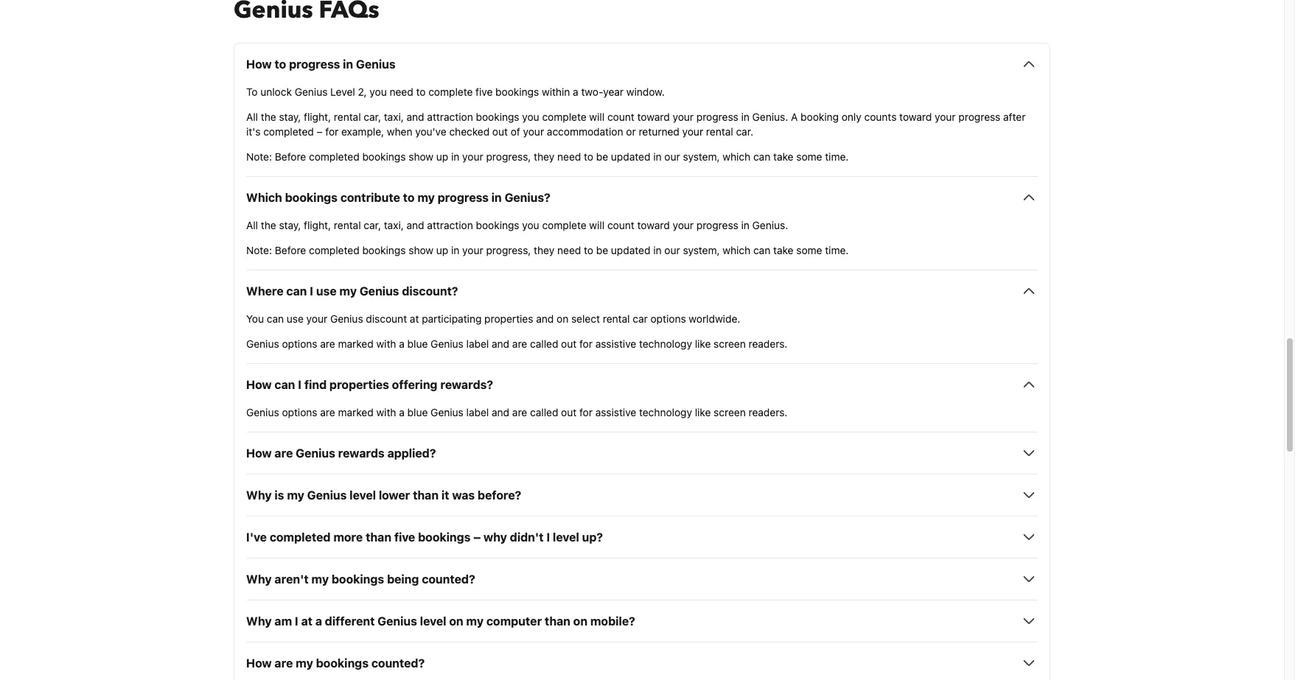 Task type: locate. For each thing, give the bounding box(es) containing it.
genius options are marked with a blue genius label and are called out for assistive technology like screen readers. down you can use your genius discount at participating properties and on select rental car options worldwide.
[[246, 338, 788, 350]]

2 attraction from the top
[[427, 219, 473, 232]]

bookings left within
[[495, 86, 539, 98]]

for inside all the stay, flight, rental car, taxi, and attraction bookings you complete will count toward your progress in genius. a booking only counts toward your progress after it's completed – for example, when you've checked out of your accommodation or returned your rental car.
[[325, 126, 339, 138]]

flight,
[[304, 111, 331, 123], [304, 219, 331, 232]]

1 they from the top
[[534, 151, 555, 163]]

0 vertical spatial label
[[466, 338, 489, 350]]

2 will from the top
[[589, 219, 605, 232]]

why
[[246, 489, 272, 502], [246, 573, 272, 586], [246, 615, 272, 628]]

to down accommodation
[[584, 151, 593, 163]]

2 called from the top
[[530, 406, 558, 419]]

the down the unlock on the left top of the page
[[261, 111, 276, 123]]

your down checked
[[462, 151, 483, 163]]

example,
[[341, 126, 384, 138]]

0 vertical spatial show
[[409, 151, 433, 163]]

completed inside i've completed more than five bookings – why didn't i level up? dropdown button
[[270, 531, 331, 544]]

1 updated from the top
[[611, 151, 650, 163]]

they up genius?
[[534, 151, 555, 163]]

be down accommodation
[[596, 151, 608, 163]]

marked down discount
[[338, 338, 373, 350]]

1 vertical spatial stay,
[[279, 219, 301, 232]]

– left example,
[[317, 126, 323, 138]]

before up where
[[275, 244, 306, 257]]

properties inside dropdown button
[[329, 378, 389, 392]]

1 vertical spatial options
[[282, 338, 317, 350]]

1 take from the top
[[773, 151, 793, 163]]

2 stay, from the top
[[279, 219, 301, 232]]

marked down how can i find properties offering rewards?
[[338, 406, 373, 419]]

count inside all the stay, flight, rental car, taxi, and attraction bookings you complete will count toward your progress in genius. a booking only counts toward your progress after it's completed – for example, when you've checked out of your accommodation or returned your rental car.
[[607, 111, 634, 123]]

a down "offering"
[[399, 406, 405, 419]]

bookings up different
[[332, 573, 384, 586]]

how
[[246, 58, 272, 71], [246, 378, 272, 392], [246, 447, 272, 460], [246, 657, 272, 670]]

1 why from the top
[[246, 489, 272, 502]]

car, inside all the stay, flight, rental car, taxi, and attraction bookings you complete will count toward your progress in genius. a booking only counts toward your progress after it's completed – for example, when you've checked out of your accommodation or returned your rental car.
[[364, 111, 381, 123]]

computer
[[486, 615, 542, 628]]

how for how can i find properties offering rewards?
[[246, 378, 272, 392]]

genius options are marked with a blue genius label and are called out for assistive technology like screen readers.
[[246, 338, 788, 350], [246, 406, 788, 419]]

bookings right the which
[[285, 191, 338, 204]]

count for all the stay, flight, rental car, taxi, and attraction bookings you complete will count toward your progress in genius. a booking only counts toward your progress after it's completed – for example, when you've checked out of your accommodation or returned your rental car.
[[607, 111, 634, 123]]

to
[[275, 58, 286, 71], [416, 86, 426, 98], [584, 151, 593, 163], [403, 191, 415, 204], [584, 244, 593, 257]]

car, down contribute
[[364, 219, 381, 232]]

called
[[530, 338, 558, 350], [530, 406, 558, 419]]

your right counts
[[935, 111, 956, 123]]

1 vertical spatial counted?
[[371, 657, 425, 670]]

0 horizontal spatial five
[[394, 531, 415, 544]]

genius. inside all the stay, flight, rental car, taxi, and attraction bookings you complete will count toward your progress in genius. a booking only counts toward your progress after it's completed – for example, when you've checked out of your accommodation or returned your rental car.
[[752, 111, 788, 123]]

2 vertical spatial need
[[557, 244, 581, 257]]

will
[[589, 111, 605, 123], [589, 219, 605, 232]]

to up where can i use my genius discount? dropdown button
[[584, 244, 593, 257]]

flight, for all the stay, flight, rental car, taxi, and attraction bookings you complete will count toward your progress in genius.
[[304, 219, 331, 232]]

0 vertical spatial five
[[476, 86, 493, 98]]

blue up "offering"
[[407, 338, 428, 350]]

0 vertical spatial –
[[317, 126, 323, 138]]

1 before from the top
[[275, 151, 306, 163]]

0 vertical spatial car,
[[364, 111, 381, 123]]

which
[[723, 151, 751, 163], [723, 244, 751, 257]]

complete down genius?
[[542, 219, 586, 232]]

use
[[316, 285, 337, 298], [287, 313, 304, 325]]

bookings down genius?
[[476, 219, 519, 232]]

bookings inside all the stay, flight, rental car, taxi, and attraction bookings you complete will count toward your progress in genius. a booking only counts toward your progress after it's completed – for example, when you've checked out of your accommodation or returned your rental car.
[[476, 111, 519, 123]]

some
[[796, 151, 822, 163], [796, 244, 822, 257]]

1 all from the top
[[246, 111, 258, 123]]

1 vertical spatial the
[[261, 219, 276, 232]]

why is my genius level lower than it was before?
[[246, 489, 521, 502]]

1 be from the top
[[596, 151, 608, 163]]

readers.
[[749, 338, 788, 350], [749, 406, 788, 419]]

2 like from the top
[[695, 406, 711, 419]]

i left the find
[[298, 378, 302, 392]]

4 how from the top
[[246, 657, 272, 670]]

attraction inside all the stay, flight, rental car, taxi, and attraction bookings you complete will count toward your progress in genius. a booking only counts toward your progress after it's completed – for example, when you've checked out of your accommodation or returned your rental car.
[[427, 111, 473, 123]]

can for where can i use my genius discount?
[[286, 285, 307, 298]]

attraction down "which bookings contribute to my progress in genius?"
[[427, 219, 473, 232]]

toward down "which bookings contribute to my progress in genius?" dropdown button on the top of page
[[637, 219, 670, 232]]

on
[[557, 313, 568, 325], [449, 615, 463, 628], [573, 615, 588, 628]]

1 vertical spatial use
[[287, 313, 304, 325]]

for left example,
[[325, 126, 339, 138]]

rewards?
[[440, 378, 493, 392]]

properties
[[484, 313, 533, 325], [329, 378, 389, 392]]

you for all the stay, flight, rental car, taxi, and attraction bookings you complete will count toward your progress in genius. a booking only counts toward your progress after it's completed – for example, when you've checked out of your accommodation or returned your rental car.
[[522, 111, 539, 123]]

2 some from the top
[[796, 244, 822, 257]]

need down all the stay, flight, rental car, taxi, and attraction bookings you complete will count toward your progress in genius.
[[557, 244, 581, 257]]

1 up from the top
[[436, 151, 448, 163]]

toward up returned
[[637, 111, 670, 123]]

options up the find
[[282, 338, 317, 350]]

complete up accommodation
[[542, 111, 586, 123]]

1 count from the top
[[607, 111, 634, 123]]

1 vertical spatial note: before completed bookings show up in your progress, they need to be updated in our system, which can take some time.
[[246, 244, 849, 257]]

1 system, from the top
[[683, 151, 720, 163]]

1 vertical spatial count
[[607, 219, 634, 232]]

1 attraction from the top
[[427, 111, 473, 123]]

1 vertical spatial label
[[466, 406, 489, 419]]

1 vertical spatial system,
[[683, 244, 720, 257]]

two-
[[581, 86, 603, 98]]

1 horizontal spatial properties
[[484, 313, 533, 325]]

0 vertical spatial which
[[723, 151, 751, 163]]

0 vertical spatial screen
[[714, 338, 746, 350]]

1 vertical spatial take
[[773, 244, 793, 257]]

all inside all the stay, flight, rental car, taxi, and attraction bookings you complete will count toward your progress in genius. a booking only counts toward your progress after it's completed – for example, when you've checked out of your accommodation or returned your rental car.
[[246, 111, 258, 123]]

0 vertical spatial technology
[[639, 338, 692, 350]]

completed right it's at the left
[[263, 126, 314, 138]]

can for how can i find properties offering rewards?
[[275, 378, 295, 392]]

my
[[417, 191, 435, 204], [339, 285, 357, 298], [287, 489, 304, 502], [311, 573, 329, 586], [466, 615, 484, 628], [296, 657, 313, 670]]

than inside why is my genius level lower than it was before? dropdown button
[[413, 489, 439, 502]]

why am i at a different genius level on my computer than on mobile?
[[246, 615, 635, 628]]

how to progress in genius
[[246, 58, 396, 71]]

0 vertical spatial like
[[695, 338, 711, 350]]

will for all the stay, flight, rental car, taxi, and attraction bookings you complete will count toward your progress in genius. a booking only counts toward your progress after it's completed – for example, when you've checked out of your accommodation or returned your rental car.
[[589, 111, 605, 123]]

our up where can i use my genius discount? dropdown button
[[664, 244, 680, 257]]

will for all the stay, flight, rental car, taxi, and attraction bookings you complete will count toward your progress in genius.
[[589, 219, 605, 232]]

blue down "offering"
[[407, 406, 428, 419]]

for down select
[[579, 338, 593, 350]]

within
[[542, 86, 570, 98]]

note: before completed bookings show up in your progress, they need to be updated in our system, which can take some time.
[[246, 151, 849, 163], [246, 244, 849, 257]]

why aren't my bookings being counted? button
[[246, 571, 1038, 588]]

1 vertical spatial marked
[[338, 406, 373, 419]]

2 flight, from the top
[[304, 219, 331, 232]]

1 vertical spatial –
[[473, 531, 481, 544]]

2 vertical spatial you
[[522, 219, 539, 232]]

2 vertical spatial level
[[420, 615, 446, 628]]

2 all from the top
[[246, 219, 258, 232]]

all for all the stay, flight, rental car, taxi, and attraction bookings you complete will count toward your progress in genius. a booking only counts toward your progress after it's completed – for example, when you've checked out of your accommodation or returned your rental car.
[[246, 111, 258, 123]]

level inside dropdown button
[[553, 531, 579, 544]]

2 marked from the top
[[338, 406, 373, 419]]

the for all the stay, flight, rental car, taxi, and attraction bookings you complete will count toward your progress in genius.
[[261, 219, 276, 232]]

1 vertical spatial assistive
[[595, 406, 636, 419]]

0 vertical spatial note: before completed bookings show up in your progress, they need to be updated in our system, which can take some time.
[[246, 151, 849, 163]]

out
[[492, 126, 508, 138], [561, 338, 577, 350], [561, 406, 577, 419]]

taxi, inside all the stay, flight, rental car, taxi, and attraction bookings you complete will count toward your progress in genius. a booking only counts toward your progress after it's completed – for example, when you've checked out of your accommodation or returned your rental car.
[[384, 111, 404, 123]]

genius. for all the stay, flight, rental car, taxi, and attraction bookings you complete will count toward your progress in genius. a booking only counts toward your progress after it's completed – for example, when you've checked out of your accommodation or returned your rental car.
[[752, 111, 788, 123]]

genius
[[356, 58, 396, 71], [295, 86, 328, 98], [360, 285, 399, 298], [330, 313, 363, 325], [246, 338, 279, 350], [431, 338, 464, 350], [246, 406, 279, 419], [431, 406, 464, 419], [296, 447, 335, 460], [307, 489, 347, 502], [378, 615, 417, 628]]

your right of
[[523, 126, 544, 138]]

counted?
[[422, 573, 475, 586], [371, 657, 425, 670]]

0 horizontal spatial than
[[366, 531, 391, 544]]

time.
[[825, 151, 849, 163], [825, 244, 849, 257]]

technology down how can i find properties offering rewards? dropdown button
[[639, 406, 692, 419]]

on left computer
[[449, 615, 463, 628]]

0 vertical spatial level
[[350, 489, 376, 502]]

progress inside "dropdown button"
[[289, 58, 340, 71]]

count
[[607, 111, 634, 123], [607, 219, 634, 232]]

aren't
[[275, 573, 309, 586]]

can for you can use your genius discount at participating properties and on select rental car options worldwide.
[[267, 313, 284, 325]]

system,
[[683, 151, 720, 163], [683, 244, 720, 257]]

1 vertical spatial flight,
[[304, 219, 331, 232]]

to up the unlock on the left top of the page
[[275, 58, 286, 71]]

2 genius. from the top
[[752, 219, 788, 232]]

0 vertical spatial blue
[[407, 338, 428, 350]]

2 progress, from the top
[[486, 244, 531, 257]]

1 car, from the top
[[364, 111, 381, 123]]

how to progress in genius button
[[246, 56, 1038, 73]]

options right car
[[651, 313, 686, 325]]

updated down or
[[611, 151, 650, 163]]

0 vertical spatial why
[[246, 489, 272, 502]]

like down how can i find properties offering rewards? dropdown button
[[695, 406, 711, 419]]

your down all the stay, flight, rental car, taxi, and attraction bookings you complete will count toward your progress in genius.
[[462, 244, 483, 257]]

1 vertical spatial all
[[246, 219, 258, 232]]

1 horizontal spatial –
[[473, 531, 481, 544]]

note: before completed bookings show up in your progress, they need to be updated in our system, which can take some time. down all the stay, flight, rental car, taxi, and attraction bookings you complete will count toward your progress in genius.
[[246, 244, 849, 257]]

use inside dropdown button
[[316, 285, 337, 298]]

like down worldwide.
[[695, 338, 711, 350]]

five up being on the left
[[394, 531, 415, 544]]

1 vertical spatial they
[[534, 244, 555, 257]]

completed up where can i use my genius discount?
[[309, 244, 359, 257]]

window.
[[626, 86, 665, 98]]

2 note: from the top
[[246, 244, 272, 257]]

3 why from the top
[[246, 615, 272, 628]]

1 vertical spatial will
[[589, 219, 605, 232]]

blue
[[407, 338, 428, 350], [407, 406, 428, 419]]

to up the you've
[[416, 86, 426, 98]]

1 how from the top
[[246, 58, 272, 71]]

1 genius options are marked with a blue genius label and are called out for assistive technology like screen readers. from the top
[[246, 338, 788, 350]]

2 before from the top
[[275, 244, 306, 257]]

it's
[[246, 126, 261, 138]]

in
[[343, 58, 353, 71], [741, 111, 750, 123], [451, 151, 460, 163], [653, 151, 662, 163], [491, 191, 502, 204], [741, 219, 750, 232], [451, 244, 460, 257], [653, 244, 662, 257]]

count for all the stay, flight, rental car, taxi, and attraction bookings you complete will count toward your progress in genius.
[[607, 219, 634, 232]]

0 vertical spatial the
[[261, 111, 276, 123]]

need down accommodation
[[557, 151, 581, 163]]

a
[[791, 111, 798, 123]]

0 horizontal spatial use
[[287, 313, 304, 325]]

0 vertical spatial genius options are marked with a blue genius label and are called out for assistive technology like screen readers.
[[246, 338, 788, 350]]

1 taxi, from the top
[[384, 111, 404, 123]]

discount
[[366, 313, 407, 325]]

be up where can i use my genius discount? dropdown button
[[596, 244, 608, 257]]

at right am
[[301, 615, 313, 628]]

toward right counts
[[899, 111, 932, 123]]

bookings down it
[[418, 531, 471, 544]]

2 taxi, from the top
[[384, 219, 404, 232]]

and inside all the stay, flight, rental car, taxi, and attraction bookings you complete will count toward your progress in genius. a booking only counts toward your progress after it's completed – for example, when you've checked out of your accommodation or returned your rental car.
[[407, 111, 424, 123]]

for
[[325, 126, 339, 138], [579, 338, 593, 350], [579, 406, 593, 419]]

0 horizontal spatial level
[[350, 489, 376, 502]]

taxi, down "which bookings contribute to my progress in genius?"
[[384, 219, 404, 232]]

system, up "which bookings contribute to my progress in genius?" dropdown button on the top of page
[[683, 151, 720, 163]]

0 vertical spatial called
[[530, 338, 558, 350]]

level inside "dropdown button"
[[420, 615, 446, 628]]

1 vertical spatial screen
[[714, 406, 746, 419]]

bookings up of
[[476, 111, 519, 123]]

assistive down how can i find properties offering rewards? dropdown button
[[595, 406, 636, 419]]

bookings down when
[[362, 151, 406, 163]]

stay, down the unlock on the left top of the page
[[279, 111, 301, 123]]

0 vertical spatial than
[[413, 489, 439, 502]]

completed up 'aren't'
[[270, 531, 331, 544]]

than
[[413, 489, 439, 502], [366, 531, 391, 544], [545, 615, 570, 628]]

–
[[317, 126, 323, 138], [473, 531, 481, 544]]

1 vertical spatial which
[[723, 244, 751, 257]]

complete inside all the stay, flight, rental car, taxi, and attraction bookings you complete will count toward your progress in genius. a booking only counts toward your progress after it's completed – for example, when you've checked out of your accommodation or returned your rental car.
[[542, 111, 586, 123]]

than right computer
[[545, 615, 570, 628]]

options down the find
[[282, 406, 317, 419]]

marked
[[338, 338, 373, 350], [338, 406, 373, 419]]

i for how can i find properties offering rewards?
[[298, 378, 302, 392]]

attraction up the you've
[[427, 111, 473, 123]]

our
[[664, 151, 680, 163], [664, 244, 680, 257]]

genius inside the how are genius rewards applied? dropdown button
[[296, 447, 335, 460]]

0 vertical spatial at
[[410, 313, 419, 325]]

0 vertical spatial counted?
[[422, 573, 475, 586]]

all up it's at the left
[[246, 111, 258, 123]]

2 car, from the top
[[364, 219, 381, 232]]

1 horizontal spatial five
[[476, 86, 493, 98]]

counted? up why am i at a different genius level on my computer than on mobile?
[[422, 573, 475, 586]]

the inside all the stay, flight, rental car, taxi, and attraction bookings you complete will count toward your progress in genius. a booking only counts toward your progress after it's completed – for example, when you've checked out of your accommodation or returned your rental car.
[[261, 111, 276, 123]]

1 vertical spatial up
[[436, 244, 448, 257]]

0 vertical spatial before
[[275, 151, 306, 163]]

to inside "dropdown button"
[[275, 58, 286, 71]]

in inside dropdown button
[[491, 191, 502, 204]]

our down returned
[[664, 151, 680, 163]]

1 vertical spatial attraction
[[427, 219, 473, 232]]

your
[[673, 111, 694, 123], [935, 111, 956, 123], [523, 126, 544, 138], [682, 126, 703, 138], [462, 151, 483, 163], [673, 219, 694, 232], [462, 244, 483, 257], [306, 313, 327, 325]]

why left am
[[246, 615, 272, 628]]

1 vertical spatial our
[[664, 244, 680, 257]]

1 assistive from the top
[[595, 338, 636, 350]]

1 vertical spatial properties
[[329, 378, 389, 392]]

five
[[476, 86, 493, 98], [394, 531, 415, 544]]

complete
[[428, 86, 473, 98], [542, 111, 586, 123], [542, 219, 586, 232]]

i inside "dropdown button"
[[295, 615, 298, 628]]

at right discount
[[410, 313, 419, 325]]

i right "didn't"
[[546, 531, 550, 544]]

1 vertical spatial five
[[394, 531, 415, 544]]

genius inside 'how to progress in genius' "dropdown button"
[[356, 58, 396, 71]]

can
[[753, 151, 770, 163], [753, 244, 770, 257], [286, 285, 307, 298], [267, 313, 284, 325], [275, 378, 295, 392]]

car, up example,
[[364, 111, 381, 123]]

will down "which bookings contribute to my progress in genius?" dropdown button on the top of page
[[589, 219, 605, 232]]

the down the which
[[261, 219, 276, 232]]

0 vertical spatial marked
[[338, 338, 373, 350]]

level
[[330, 86, 355, 98]]

2 how from the top
[[246, 378, 272, 392]]

complete up checked
[[428, 86, 473, 98]]

0 vertical spatial stay,
[[279, 111, 301, 123]]

1 with from the top
[[376, 338, 396, 350]]

2 vertical spatial than
[[545, 615, 570, 628]]

up down the you've
[[436, 151, 448, 163]]

1 vertical spatial called
[[530, 406, 558, 419]]

0 vertical spatial count
[[607, 111, 634, 123]]

1 flight, from the top
[[304, 111, 331, 123]]

1 vertical spatial be
[[596, 244, 608, 257]]

screen
[[714, 338, 746, 350], [714, 406, 746, 419]]

why left 'aren't'
[[246, 573, 272, 586]]

0 vertical spatial all
[[246, 111, 258, 123]]

note: up where
[[246, 244, 272, 257]]

2 be from the top
[[596, 244, 608, 257]]

2 blue from the top
[[407, 406, 428, 419]]

you
[[246, 313, 264, 325]]

you inside all the stay, flight, rental car, taxi, and attraction bookings you complete will count toward your progress in genius. a booking only counts toward your progress after it's completed – for example, when you've checked out of your accommodation or returned your rental car.
[[522, 111, 539, 123]]

being
[[387, 573, 419, 586]]

1 horizontal spatial use
[[316, 285, 337, 298]]

progress
[[289, 58, 340, 71], [696, 111, 738, 123], [959, 111, 1000, 123], [438, 191, 489, 204], [696, 219, 738, 232]]

five inside i've completed more than five bookings – why didn't i level up? dropdown button
[[394, 531, 415, 544]]

with down discount
[[376, 338, 396, 350]]

0 vertical spatial system,
[[683, 151, 720, 163]]

i
[[310, 285, 313, 298], [298, 378, 302, 392], [546, 531, 550, 544], [295, 615, 298, 628]]

2 system, from the top
[[683, 244, 720, 257]]

take
[[773, 151, 793, 163], [773, 244, 793, 257]]

how for how are genius rewards applied?
[[246, 447, 272, 460]]

a left two-
[[573, 86, 578, 98]]

taxi, up when
[[384, 111, 404, 123]]

how are genius rewards applied?
[[246, 447, 436, 460]]

0 horizontal spatial at
[[301, 615, 313, 628]]

2 they from the top
[[534, 244, 555, 257]]

2 vertical spatial why
[[246, 615, 272, 628]]

flight, inside all the stay, flight, rental car, taxi, and attraction bookings you complete will count toward your progress in genius. a booking only counts toward your progress after it's completed – for example, when you've checked out of your accommodation or returned your rental car.
[[304, 111, 331, 123]]

show up discount?
[[409, 244, 433, 257]]

1 horizontal spatial at
[[410, 313, 419, 325]]

up
[[436, 151, 448, 163], [436, 244, 448, 257]]

0 vertical spatial for
[[325, 126, 339, 138]]

a inside why am i at a different genius level on my computer than on mobile? "dropdown button"
[[315, 615, 322, 628]]

my inside dropdown button
[[287, 489, 304, 502]]

than right more
[[366, 531, 391, 544]]

before up the which
[[275, 151, 306, 163]]

updated
[[611, 151, 650, 163], [611, 244, 650, 257]]

after
[[1003, 111, 1026, 123]]

1 vertical spatial car,
[[364, 219, 381, 232]]

label
[[466, 338, 489, 350], [466, 406, 489, 419]]

0 vertical spatial progress,
[[486, 151, 531, 163]]

out inside all the stay, flight, rental car, taxi, and attraction bookings you complete will count toward your progress in genius. a booking only counts toward your progress after it's completed – for example, when you've checked out of your accommodation or returned your rental car.
[[492, 126, 508, 138]]

2 vertical spatial options
[[282, 406, 317, 419]]

for down how can i find properties offering rewards? dropdown button
[[579, 406, 593, 419]]

1 horizontal spatial level
[[420, 615, 446, 628]]

a left different
[[315, 615, 322, 628]]

1 vertical spatial time.
[[825, 244, 849, 257]]

1 screen from the top
[[714, 338, 746, 350]]

1 the from the top
[[261, 111, 276, 123]]

use right you
[[287, 313, 304, 325]]

2 with from the top
[[376, 406, 396, 419]]

car, for all the stay, flight, rental car, taxi, and attraction bookings you complete will count toward your progress in genius. a booking only counts toward your progress after it's completed – for example, when you've checked out of your accommodation or returned your rental car.
[[364, 111, 381, 123]]

1 vertical spatial technology
[[639, 406, 692, 419]]

than inside i've completed more than five bookings – why didn't i level up? dropdown button
[[366, 531, 391, 544]]

all the stay, flight, rental car, taxi, and attraction bookings you complete will count toward your progress in genius.
[[246, 219, 788, 232]]

completed down example,
[[309, 151, 359, 163]]

1 genius. from the top
[[752, 111, 788, 123]]

didn't
[[510, 531, 544, 544]]

1 vertical spatial complete
[[542, 111, 586, 123]]

counted? down why am i at a different genius level on my computer than on mobile?
[[371, 657, 425, 670]]

2 the from the top
[[261, 219, 276, 232]]

be
[[596, 151, 608, 163], [596, 244, 608, 257]]

0 vertical spatial note:
[[246, 151, 272, 163]]

1 vertical spatial taxi,
[[384, 219, 404, 232]]

0 vertical spatial genius.
[[752, 111, 788, 123]]

assistive down car
[[595, 338, 636, 350]]

2 assistive from the top
[[595, 406, 636, 419]]

genius. for all the stay, flight, rental car, taxi, and attraction bookings you complete will count toward your progress in genius.
[[752, 219, 788, 232]]

1 vertical spatial blue
[[407, 406, 428, 419]]

1 vertical spatial than
[[366, 531, 391, 544]]

applied?
[[387, 447, 436, 460]]

1 vertical spatial genius options are marked with a blue genius label and are called out for assistive technology like screen readers.
[[246, 406, 788, 419]]

0 vertical spatial taxi,
[[384, 111, 404, 123]]

2 horizontal spatial on
[[573, 615, 588, 628]]

bookings inside dropdown button
[[285, 191, 338, 204]]

genius.
[[752, 111, 788, 123], [752, 219, 788, 232]]

will inside all the stay, flight, rental car, taxi, and attraction bookings you complete will count toward your progress in genius. a booking only counts toward your progress after it's completed – for example, when you've checked out of your accommodation or returned your rental car.
[[589, 111, 605, 123]]

show
[[409, 151, 433, 163], [409, 244, 433, 257]]

2 why from the top
[[246, 573, 272, 586]]

to right contribute
[[403, 191, 415, 204]]

how inside "dropdown button"
[[246, 58, 272, 71]]

car,
[[364, 111, 381, 123], [364, 219, 381, 232]]

2 horizontal spatial than
[[545, 615, 570, 628]]

0 vertical spatial readers.
[[749, 338, 788, 350]]

0 horizontal spatial properties
[[329, 378, 389, 392]]

attraction
[[427, 111, 473, 123], [427, 219, 473, 232]]

i've completed more than five bookings – why didn't i level up? button
[[246, 529, 1038, 546]]

note:
[[246, 151, 272, 163], [246, 244, 272, 257]]

1 vertical spatial genius.
[[752, 219, 788, 232]]

0 vertical spatial options
[[651, 313, 686, 325]]

which up worldwide.
[[723, 244, 751, 257]]

0 vertical spatial our
[[664, 151, 680, 163]]

they
[[534, 151, 555, 163], [534, 244, 555, 257]]

properties right participating
[[484, 313, 533, 325]]

genius?
[[505, 191, 550, 204]]

1 our from the top
[[664, 151, 680, 163]]

3 how from the top
[[246, 447, 272, 460]]

stay, inside all the stay, flight, rental car, taxi, and attraction bookings you complete will count toward your progress in genius. a booking only counts toward your progress after it's completed – for example, when you've checked out of your accommodation or returned your rental car.
[[279, 111, 301, 123]]

0 vertical spatial be
[[596, 151, 608, 163]]

2 count from the top
[[607, 219, 634, 232]]

use right where
[[316, 285, 337, 298]]

2 show from the top
[[409, 244, 433, 257]]

0 vertical spatial assistive
[[595, 338, 636, 350]]

1 stay, from the top
[[279, 111, 301, 123]]

progress, down all the stay, flight, rental car, taxi, and attraction bookings you complete will count toward your progress in genius.
[[486, 244, 531, 257]]

1 show from the top
[[409, 151, 433, 163]]

1 vertical spatial some
[[796, 244, 822, 257]]

i've
[[246, 531, 267, 544]]

label down rewards?
[[466, 406, 489, 419]]

up up discount?
[[436, 244, 448, 257]]

why inside dropdown button
[[246, 489, 272, 502]]

1 will from the top
[[589, 111, 605, 123]]

0 horizontal spatial –
[[317, 126, 323, 138]]

0 vertical spatial use
[[316, 285, 337, 298]]

1 which from the top
[[723, 151, 751, 163]]

i right am
[[295, 615, 298, 628]]

1 note: before completed bookings show up in your progress, they need to be updated in our system, which can take some time. from the top
[[246, 151, 849, 163]]

1 blue from the top
[[407, 338, 428, 350]]

how are genius rewards applied? button
[[246, 445, 1038, 462]]

2 our from the top
[[664, 244, 680, 257]]

mobile?
[[590, 615, 635, 628]]

and left select
[[536, 313, 554, 325]]



Task type: describe. For each thing, give the bounding box(es) containing it.
more
[[333, 531, 363, 544]]

and down you can use your genius discount at participating properties and on select rental car options worldwide.
[[492, 338, 509, 350]]

to
[[246, 86, 258, 98]]

car.
[[736, 126, 753, 138]]

different
[[325, 615, 375, 628]]

rental down contribute
[[334, 219, 361, 232]]

in inside all the stay, flight, rental car, taxi, and attraction bookings you complete will count toward your progress in genius. a booking only counts toward your progress after it's completed – for example, when you've checked out of your accommodation or returned your rental car.
[[741, 111, 750, 123]]

1 some from the top
[[796, 151, 822, 163]]

where can i use my genius discount?
[[246, 285, 458, 298]]

than inside why am i at a different genius level on my computer than on mobile? "dropdown button"
[[545, 615, 570, 628]]

and down rewards?
[[492, 406, 509, 419]]

which
[[246, 191, 282, 204]]

rewards
[[338, 447, 385, 460]]

toward for all the stay, flight, rental car, taxi, and attraction bookings you complete will count toward your progress in genius. a booking only counts toward your progress after it's completed – for example, when you've checked out of your accommodation or returned your rental car.
[[637, 111, 670, 123]]

i for where can i use my genius discount?
[[310, 285, 313, 298]]

all the stay, flight, rental car, taxi, and attraction bookings you complete will count toward your progress in genius. a booking only counts toward your progress after it's completed – for example, when you've checked out of your accommodation or returned your rental car.
[[246, 111, 1026, 138]]

1 vertical spatial need
[[557, 151, 581, 163]]

find
[[304, 378, 327, 392]]

– inside dropdown button
[[473, 531, 481, 544]]

is
[[275, 489, 284, 502]]

are inside how are my bookings counted? dropdown button
[[275, 657, 293, 670]]

accommodation
[[547, 126, 623, 138]]

select
[[571, 313, 600, 325]]

1 label from the top
[[466, 338, 489, 350]]

toward for all the stay, flight, rental car, taxi, and attraction bookings you complete will count toward your progress in genius.
[[637, 219, 670, 232]]

counted? inside how are my bookings counted? dropdown button
[[371, 657, 425, 670]]

0 horizontal spatial on
[[449, 615, 463, 628]]

when
[[387, 126, 412, 138]]

attraction for all the stay, flight, rental car, taxi, and attraction bookings you complete will count toward your progress in genius.
[[427, 219, 473, 232]]

why
[[483, 531, 507, 544]]

checked
[[449, 126, 490, 138]]

why am i at a different genius level on my computer than on mobile? button
[[246, 613, 1038, 630]]

how for how are my bookings counted?
[[246, 657, 272, 670]]

2 label from the top
[[466, 406, 489, 419]]

at inside "dropdown button"
[[301, 615, 313, 628]]

taxi, for all the stay, flight, rental car, taxi, and attraction bookings you complete will count toward your progress in genius. a booking only counts toward your progress after it's completed – for example, when you've checked out of your accommodation or returned your rental car.
[[384, 111, 404, 123]]

was
[[452, 489, 475, 502]]

2 genius options are marked with a blue genius label and are called out for assistive technology like screen readers. from the top
[[246, 406, 788, 419]]

2 which from the top
[[723, 244, 751, 257]]

a down discount
[[399, 338, 405, 350]]

counts
[[864, 111, 897, 123]]

contribute
[[340, 191, 400, 204]]

am
[[275, 615, 292, 628]]

progress inside dropdown button
[[438, 191, 489, 204]]

– inside all the stay, flight, rental car, taxi, and attraction bookings you complete will count toward your progress in genius. a booking only counts toward your progress after it's completed – for example, when you've checked out of your accommodation or returned your rental car.
[[317, 126, 323, 138]]

0 vertical spatial need
[[390, 86, 413, 98]]

2 technology from the top
[[639, 406, 692, 419]]

are inside the how are genius rewards applied? dropdown button
[[275, 447, 293, 460]]

complete for all the stay, flight, rental car, taxi, and attraction bookings you complete will count toward your progress in genius. a booking only counts toward your progress after it's completed – for example, when you've checked out of your accommodation or returned your rental car.
[[542, 111, 586, 123]]

2,
[[358, 86, 367, 98]]

complete for all the stay, flight, rental car, taxi, and attraction bookings you complete will count toward your progress in genius.
[[542, 219, 586, 232]]

how for how to progress in genius
[[246, 58, 272, 71]]

why for why am i at a different genius level on my computer than on mobile?
[[246, 615, 272, 628]]

bookings down different
[[316, 657, 369, 670]]

1 vertical spatial out
[[561, 338, 577, 350]]

rental up example,
[[334, 111, 361, 123]]

stay, for all the stay, flight, rental car, taxi, and attraction bookings you complete will count toward your progress in genius.
[[279, 219, 301, 232]]

to unlock genius level 2, you need to complete five bookings within a two-year window.
[[246, 86, 665, 98]]

how are my bookings counted? button
[[246, 655, 1038, 672]]

2 note: before completed bookings show up in your progress, they need to be updated in our system, which can take some time. from the top
[[246, 244, 849, 257]]

the for all the stay, flight, rental car, taxi, and attraction bookings you complete will count toward your progress in genius. a booking only counts toward your progress after it's completed – for example, when you've checked out of your accommodation or returned your rental car.
[[261, 111, 276, 123]]

to inside dropdown button
[[403, 191, 415, 204]]

unlock
[[260, 86, 292, 98]]

flight, for all the stay, flight, rental car, taxi, and attraction bookings you complete will count toward your progress in genius. a booking only counts toward your progress after it's completed – for example, when you've checked out of your accommodation or returned your rental car.
[[304, 111, 331, 123]]

your down "which bookings contribute to my progress in genius?" dropdown button on the top of page
[[673, 219, 694, 232]]

2 up from the top
[[436, 244, 448, 257]]

which bookings contribute to my progress in genius?
[[246, 191, 550, 204]]

stay, for all the stay, flight, rental car, taxi, and attraction bookings you complete will count toward your progress in genius. a booking only counts toward your progress after it's completed – for example, when you've checked out of your accommodation or returned your rental car.
[[279, 111, 301, 123]]

car, for all the stay, flight, rental car, taxi, and attraction bookings you complete will count toward your progress in genius.
[[364, 219, 381, 232]]

how can i find properties offering rewards? button
[[246, 376, 1038, 394]]

car
[[633, 313, 648, 325]]

1 progress, from the top
[[486, 151, 531, 163]]

where can i use my genius discount? button
[[246, 283, 1038, 300]]

1 called from the top
[[530, 338, 558, 350]]

why is my genius level lower than it was before? button
[[246, 487, 1038, 504]]

all for all the stay, flight, rental car, taxi, and attraction bookings you complete will count toward your progress in genius.
[[246, 219, 258, 232]]

worldwide.
[[689, 313, 740, 325]]

bookings up where can i use my genius discount?
[[362, 244, 406, 257]]

i've completed more than five bookings – why didn't i level up?
[[246, 531, 603, 544]]

2 readers. from the top
[[749, 406, 788, 419]]

2 time. from the top
[[825, 244, 849, 257]]

0 vertical spatial you
[[370, 86, 387, 98]]

before?
[[478, 489, 521, 502]]

in inside "dropdown button"
[[343, 58, 353, 71]]

returned
[[639, 126, 680, 138]]

booking
[[801, 111, 839, 123]]

it
[[441, 489, 449, 502]]

2 take from the top
[[773, 244, 793, 257]]

up?
[[582, 531, 603, 544]]

of
[[511, 126, 520, 138]]

rental left car.
[[706, 126, 733, 138]]

1 technology from the top
[[639, 338, 692, 350]]

attraction for all the stay, flight, rental car, taxi, and attraction bookings you complete will count toward your progress in genius. a booking only counts toward your progress after it's completed – for example, when you've checked out of your accommodation or returned your rental car.
[[427, 111, 473, 123]]

you can use your genius discount at participating properties and on select rental car options worldwide.
[[246, 313, 740, 325]]

1 note: from the top
[[246, 151, 272, 163]]

offering
[[392, 378, 437, 392]]

level inside dropdown button
[[350, 489, 376, 502]]

2 vertical spatial for
[[579, 406, 593, 419]]

how can i find properties offering rewards?
[[246, 378, 493, 392]]

1 readers. from the top
[[749, 338, 788, 350]]

1 vertical spatial for
[[579, 338, 593, 350]]

1 like from the top
[[695, 338, 711, 350]]

your down where can i use my genius discount?
[[306, 313, 327, 325]]

2 updated from the top
[[611, 244, 650, 257]]

your right returned
[[682, 126, 703, 138]]

genius inside why am i at a different genius level on my computer than on mobile? "dropdown button"
[[378, 615, 417, 628]]

lower
[[379, 489, 410, 502]]

genius inside where can i use my genius discount? dropdown button
[[360, 285, 399, 298]]

or
[[626, 126, 636, 138]]

discount?
[[402, 285, 458, 298]]

bookings inside "dropdown button"
[[332, 573, 384, 586]]

completed inside all the stay, flight, rental car, taxi, and attraction bookings you complete will count toward your progress in genius. a booking only counts toward your progress after it's completed – for example, when you've checked out of your accommodation or returned your rental car.
[[263, 126, 314, 138]]

and down "which bookings contribute to my progress in genius?"
[[407, 219, 424, 232]]

why for why is my genius level lower than it was before?
[[246, 489, 272, 502]]

participating
[[422, 313, 482, 325]]

you've
[[415, 126, 446, 138]]

2 screen from the top
[[714, 406, 746, 419]]

my inside dropdown button
[[417, 191, 435, 204]]

how are my bookings counted?
[[246, 657, 425, 670]]

rental left car
[[603, 313, 630, 325]]

which bookings contribute to my progress in genius? button
[[246, 189, 1038, 207]]

year
[[603, 86, 624, 98]]

only
[[842, 111, 862, 123]]

1 marked from the top
[[338, 338, 373, 350]]

genius inside why is my genius level lower than it was before? dropdown button
[[307, 489, 347, 502]]

i for why am i at a different genius level on my computer than on mobile?
[[295, 615, 298, 628]]

0 vertical spatial complete
[[428, 86, 473, 98]]

taxi, for all the stay, flight, rental car, taxi, and attraction bookings you complete will count toward your progress in genius.
[[384, 219, 404, 232]]

1 time. from the top
[[825, 151, 849, 163]]

1 horizontal spatial on
[[557, 313, 568, 325]]

why aren't my bookings being counted?
[[246, 573, 475, 586]]

2 vertical spatial out
[[561, 406, 577, 419]]

why for why aren't my bookings being counted?
[[246, 573, 272, 586]]

you for all the stay, flight, rental car, taxi, and attraction bookings you complete will count toward your progress in genius.
[[522, 219, 539, 232]]

0 vertical spatial properties
[[484, 313, 533, 325]]

counted? inside why aren't my bookings being counted? "dropdown button"
[[422, 573, 475, 586]]

your up returned
[[673, 111, 694, 123]]

where
[[246, 285, 284, 298]]



Task type: vqa. For each thing, say whether or not it's contained in the screenshot.
Most at the top of page
no



